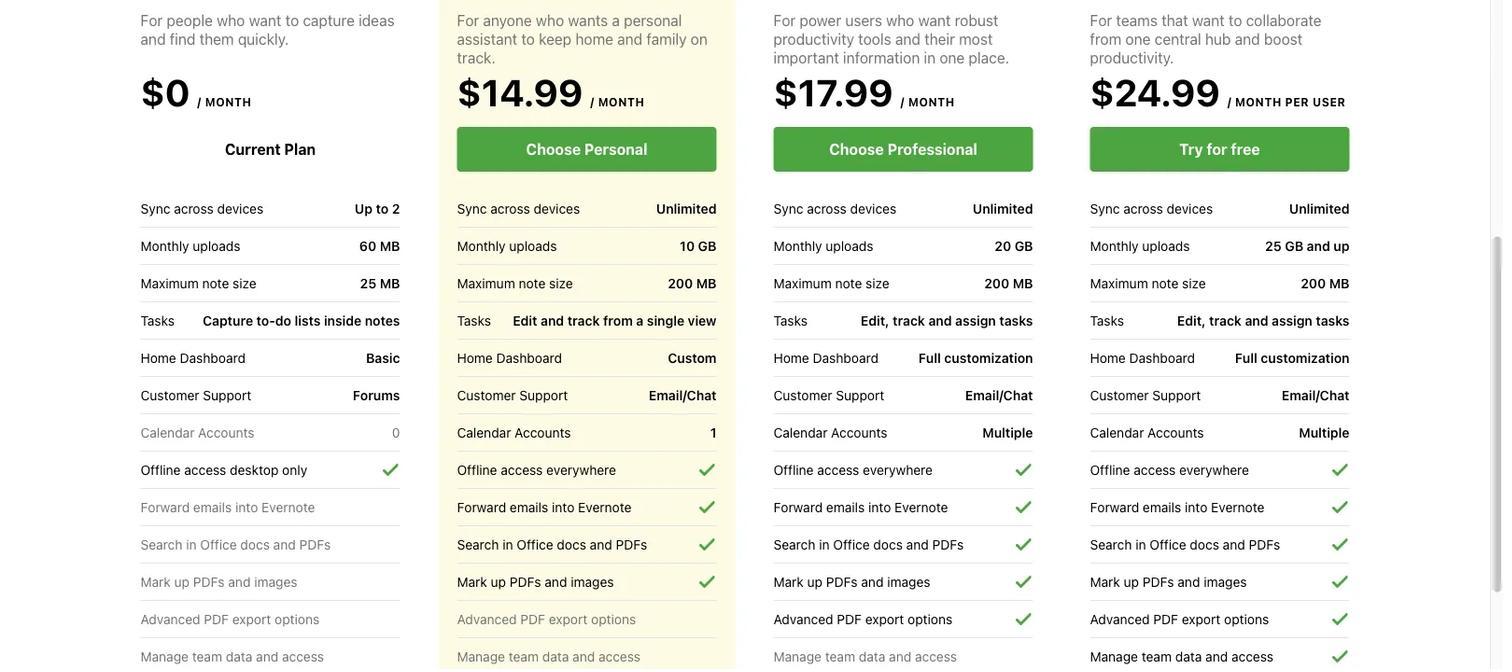 Task type: describe. For each thing, give the bounding box(es) containing it.
4 advanced from the left
[[1090, 612, 1150, 627]]

edit, track and assign tasks for 25
[[1177, 313, 1350, 328]]

note for 20 gb
[[835, 275, 862, 291]]

free
[[1231, 141, 1260, 158]]

gb for 25
[[1285, 238, 1304, 254]]

accounts for 60 mb
[[198, 425, 255, 440]]

teams
[[1116, 12, 1158, 29]]

and inside for people who want to capture ideas and find them quickly.
[[141, 30, 166, 48]]

devices for 60 mb
[[217, 201, 263, 216]]

1 docs from the left
[[240, 537, 270, 552]]

$24.99
[[1090, 70, 1220, 114]]

current plan
[[225, 141, 316, 158]]

mark for 25
[[1090, 574, 1120, 590]]

to-
[[256, 313, 275, 328]]

notes
[[365, 313, 400, 328]]

desktop
[[230, 462, 279, 478]]

4 export from the left
[[1182, 612, 1221, 627]]

a for wants
[[612, 12, 620, 29]]

across for 25
[[1123, 201, 1163, 216]]

note for 25 gb and up
[[1152, 275, 1179, 291]]

collaborate
[[1246, 12, 1322, 29]]

mb for 20 gb
[[1013, 276, 1033, 291]]

10 gb
[[680, 238, 717, 254]]

track.
[[457, 49, 496, 67]]

calendar for 60 mb
[[141, 425, 195, 440]]

for teams that want to collaborate from one central hub and boost productivity.
[[1090, 12, 1322, 67]]

1 pdf from the left
[[204, 612, 229, 627]]

want for from
[[1192, 12, 1225, 29]]

$24.99 / month per user
[[1090, 70, 1346, 114]]

for anyone who wants a personal assistant to keep home and family on track.
[[457, 12, 708, 67]]

200 mb for 10 gb
[[668, 276, 717, 291]]

1 office from the left
[[200, 537, 237, 552]]

2 pdf from the left
[[520, 612, 545, 627]]

forward emails into evernote for 25 gb and up
[[1090, 500, 1265, 515]]

full for 25 gb and up
[[1235, 350, 1258, 366]]

everywhere for 10 gb
[[546, 462, 616, 478]]

edit
[[513, 313, 537, 328]]

1 search from the left
[[141, 537, 182, 552]]

1 forward from the left
[[141, 500, 190, 515]]

forums
[[353, 388, 400, 403]]

plan
[[284, 141, 316, 158]]

accounts for 25 gb and up
[[1148, 425, 1204, 440]]

1 images from the left
[[254, 574, 297, 590]]

evernote for 25 gb and up
[[1211, 500, 1265, 515]]

them
[[199, 30, 234, 48]]

devices for 10 gb
[[534, 201, 580, 216]]

to inside for people who want to capture ideas and find them quickly.
[[285, 12, 299, 29]]

to inside for anyone who wants a personal assistant to keep home and family on track.
[[521, 30, 535, 48]]

3 pdf from the left
[[837, 612, 862, 627]]

2 advanced pdf export options from the left
[[457, 612, 636, 627]]

2 advanced from the left
[[457, 612, 517, 627]]

manage for 1
[[457, 649, 505, 664]]

edit and track from a single view
[[513, 313, 717, 328]]

forward emails into evernote for 20 gb
[[774, 500, 948, 515]]

4 options from the left
[[1224, 612, 1269, 627]]

1 emails from the left
[[193, 500, 232, 515]]

maximum note size for 60
[[141, 275, 256, 291]]

data for multiple
[[859, 649, 886, 664]]

devices for 20 gb
[[850, 201, 897, 216]]

assistant
[[457, 30, 517, 48]]

ideas
[[359, 12, 395, 29]]

everywhere for 20 gb
[[863, 462, 933, 478]]

central
[[1155, 30, 1201, 48]]

3 advanced pdf export options from the left
[[774, 612, 953, 627]]

200 for 20
[[984, 276, 1010, 291]]

want inside for power users who want robust productivity tools and their most important information in one place.
[[918, 12, 951, 29]]

offline for 20 gb
[[774, 462, 814, 478]]

1 forward emails into evernote from the left
[[141, 500, 315, 515]]

mark up pdfs and images for 25
[[1090, 574, 1247, 590]]

images for 10 gb
[[571, 574, 614, 590]]

offline for 60 mb
[[141, 462, 181, 478]]

1 mark from the left
[[141, 574, 171, 590]]

1 mark up pdfs and images from the left
[[141, 574, 297, 590]]

4 data from the left
[[1175, 649, 1202, 664]]

power
[[800, 12, 841, 29]]

4 manage from the left
[[1090, 649, 1138, 664]]

single
[[647, 313, 685, 328]]

support for 25 gb and up
[[1153, 387, 1201, 403]]

in for 25 gb and up
[[1136, 537, 1146, 552]]

/ for $17.99
[[901, 95, 905, 108]]

and inside the for teams that want to collaborate from one central hub and boost productivity.
[[1235, 30, 1260, 48]]

offline access desktop only
[[141, 462, 307, 478]]

offline for 10 gb
[[457, 462, 497, 478]]

0
[[392, 425, 400, 440]]

personal
[[584, 141, 648, 158]]

find
[[170, 30, 196, 48]]

1 evernote from the left
[[262, 500, 315, 515]]

full for 20 gb
[[919, 350, 941, 366]]

3 advanced from the left
[[774, 612, 833, 627]]

their
[[924, 30, 955, 48]]

wants
[[568, 12, 608, 29]]

1 export from the left
[[232, 612, 271, 627]]

try for free button
[[1090, 127, 1350, 172]]

capture
[[303, 12, 355, 29]]

and inside for anyone who wants a personal assistant to keep home and family on track.
[[617, 30, 643, 48]]

mark for 20
[[774, 574, 804, 590]]

accounts for 10 gb
[[515, 425, 571, 440]]

tools
[[858, 30, 891, 48]]

offline access everywhere for 10
[[457, 462, 616, 478]]

customer support for 20 gb
[[774, 387, 884, 403]]

$17.99 / month
[[774, 70, 955, 114]]

want for ideas
[[249, 12, 281, 29]]

dashboard for 10 gb
[[496, 350, 562, 366]]

up for 25 gb and up
[[1124, 574, 1139, 590]]

that
[[1162, 12, 1188, 29]]

monthly for 20 gb
[[774, 238, 822, 254]]

try
[[1180, 141, 1203, 158]]

into for 20 gb
[[868, 500, 891, 515]]

only
[[282, 462, 307, 478]]

forward for 25 gb and up
[[1090, 500, 1139, 515]]

calendar accounts for 60 mb
[[141, 425, 255, 440]]

1 into from the left
[[235, 500, 258, 515]]

$0
[[141, 70, 190, 114]]

productivity
[[774, 30, 854, 48]]

1
[[710, 425, 717, 440]]

2 export from the left
[[549, 612, 588, 627]]

email/chat for 25 gb and up
[[1282, 388, 1350, 403]]

20 gb
[[995, 238, 1033, 254]]

25 for 25 gb and up
[[1265, 238, 1282, 254]]

current
[[225, 141, 281, 158]]

2 options from the left
[[591, 612, 636, 627]]

current plan button
[[141, 127, 400, 172]]

choose professional button
[[774, 127, 1033, 172]]

into for 10 gb
[[552, 500, 575, 515]]

most
[[959, 30, 993, 48]]

tasks for 10
[[457, 313, 491, 328]]

3 export from the left
[[865, 612, 904, 627]]

maximum note size for 20
[[774, 275, 890, 291]]

home
[[575, 30, 613, 48]]

size for 20 gb
[[866, 275, 890, 291]]

uploads for 25 gb and up
[[1142, 238, 1190, 254]]

for people who want to capture ideas and find them quickly.
[[141, 12, 395, 48]]

capture
[[203, 313, 253, 328]]

to inside the for teams that want to collaborate from one central hub and boost productivity.
[[1229, 12, 1242, 29]]

docs for 25 gb and up
[[1190, 537, 1219, 552]]

images for 25 gb and up
[[1204, 574, 1247, 590]]

dashboard for 20 gb
[[813, 350, 879, 366]]

and inside for power users who want robust productivity tools and their most important information in one place.
[[895, 30, 921, 48]]

for for for anyone who wants a personal assistant to keep home and family on track.
[[457, 12, 479, 29]]

devices for 25 gb and up
[[1167, 201, 1213, 216]]

search in office docs and pdfs for 10 gb
[[457, 537, 647, 552]]

customer for 25 gb and up
[[1090, 387, 1149, 403]]

calendar for 25 gb and up
[[1090, 425, 1144, 440]]

people
[[167, 12, 213, 29]]

1 advanced from the left
[[141, 612, 200, 627]]

productivity.
[[1090, 49, 1174, 67]]

hub
[[1205, 30, 1231, 48]]

robust
[[955, 12, 999, 29]]

choose professional
[[829, 141, 977, 158]]

for for for people who want to capture ideas and find them quickly.
[[141, 12, 163, 29]]

a for from
[[636, 313, 644, 328]]

2
[[392, 201, 400, 216]]

for power users who want robust productivity tools and their most important information in one place.
[[774, 12, 1009, 67]]

monthly for 10 gb
[[457, 238, 506, 254]]

1 options from the left
[[275, 612, 319, 627]]

office for 20 gb
[[833, 537, 870, 552]]

on
[[691, 30, 708, 48]]

in inside for power users who want robust productivity tools and their most important information in one place.
[[924, 49, 936, 67]]

$14.99
[[457, 70, 583, 114]]

personal
[[624, 12, 682, 29]]

200 mb for 20 gb
[[984, 276, 1033, 291]]

1 search in office docs and pdfs from the left
[[141, 537, 331, 552]]

sync across devices for 25
[[1090, 201, 1213, 216]]

gb for 20
[[1015, 238, 1033, 254]]

maximum for 25 gb and up
[[1090, 275, 1148, 291]]

important
[[774, 49, 839, 67]]

user
[[1313, 95, 1346, 108]]

forward emails into evernote for 10 gb
[[457, 500, 632, 515]]

$17.99
[[774, 70, 893, 114]]

up for 10 gb
[[491, 574, 506, 590]]

unlimited for 20 gb
[[973, 201, 1033, 216]]

in for 20 gb
[[819, 537, 830, 552]]

quickly.
[[238, 30, 289, 48]]

1 advanced pdf export options from the left
[[141, 612, 319, 627]]

edit, for 20 gb
[[861, 313, 889, 328]]

25 gb and up
[[1265, 238, 1350, 254]]

across for 20
[[807, 201, 847, 216]]

manage team data and access for 0
[[141, 649, 324, 664]]

professional
[[888, 141, 977, 158]]

support for 10 gb
[[519, 387, 568, 403]]

maximum note size for 10
[[457, 275, 573, 291]]

$14.99 / month
[[457, 70, 645, 114]]

$0 / month
[[141, 70, 252, 114]]



Task type: locate. For each thing, give the bounding box(es) containing it.
home dashboard for 60 mb
[[141, 350, 246, 366]]

devices down current
[[217, 201, 263, 216]]

3 everywhere from the left
[[1179, 462, 1249, 478]]

note
[[202, 275, 229, 291], [519, 275, 546, 291], [835, 275, 862, 291], [1152, 275, 1179, 291]]

1 horizontal spatial edit,
[[1177, 313, 1206, 328]]

/ inside $17.99 / month
[[901, 95, 905, 108]]

for up assistant
[[457, 12, 479, 29]]

1 horizontal spatial everywhere
[[863, 462, 933, 478]]

2 horizontal spatial everywhere
[[1179, 462, 1249, 478]]

search for 20 gb
[[774, 537, 816, 552]]

0 horizontal spatial assign
[[955, 313, 996, 328]]

4 emails from the left
[[1143, 500, 1181, 515]]

0 horizontal spatial everywhere
[[546, 462, 616, 478]]

1 vertical spatial 25
[[360, 276, 376, 291]]

mb for 10 gb
[[696, 276, 717, 291]]

1 email/chat from the left
[[649, 388, 717, 403]]

to up hub
[[1229, 12, 1242, 29]]

place.
[[969, 49, 1009, 67]]

choose personal
[[526, 141, 648, 158]]

want
[[249, 12, 281, 29], [918, 12, 951, 29], [1192, 12, 1225, 29]]

200 mb down "25 gb and up"
[[1301, 276, 1350, 291]]

emails for 20 gb
[[826, 500, 865, 515]]

office for 25 gb and up
[[1150, 537, 1186, 552]]

month up personal
[[598, 95, 645, 108]]

choose for choose professional
[[829, 141, 884, 158]]

1 horizontal spatial a
[[636, 313, 644, 328]]

want up "their"
[[918, 12, 951, 29]]

2 accounts from the left
[[515, 425, 571, 440]]

want inside for people who want to capture ideas and find them quickly.
[[249, 12, 281, 29]]

1 dashboard from the left
[[180, 350, 246, 366]]

mb
[[380, 238, 400, 254], [380, 276, 400, 291], [696, 276, 717, 291], [1013, 276, 1033, 291], [1329, 276, 1350, 291]]

sync across devices for 10
[[457, 201, 580, 216]]

1 who from the left
[[217, 12, 245, 29]]

manage for multiple
[[774, 649, 822, 664]]

mark up pdfs and images
[[141, 574, 297, 590], [457, 574, 614, 590], [774, 574, 930, 590], [1090, 574, 1247, 590]]

who up keep
[[536, 12, 564, 29]]

2 horizontal spatial email/chat
[[1282, 388, 1350, 403]]

1 home dashboard from the left
[[141, 350, 246, 366]]

2 200 mb from the left
[[984, 276, 1033, 291]]

20
[[995, 238, 1011, 254]]

3 track from the left
[[1209, 313, 1242, 328]]

devices
[[217, 201, 263, 216], [534, 201, 580, 216], [850, 201, 897, 216], [1167, 201, 1213, 216]]

2 horizontal spatial unlimited
[[1289, 201, 1350, 216]]

1 horizontal spatial gb
[[1015, 238, 1033, 254]]

4 size from the left
[[1182, 275, 1206, 291]]

4 advanced pdf export options from the left
[[1090, 612, 1269, 627]]

1 customization from the left
[[944, 350, 1033, 366]]

want up quickly.
[[249, 12, 281, 29]]

1 horizontal spatial email/chat
[[965, 388, 1033, 403]]

to left keep
[[521, 30, 535, 48]]

1 multiple from the left
[[983, 425, 1033, 440]]

3 accounts from the left
[[831, 425, 888, 440]]

1 customer from the left
[[141, 387, 199, 403]]

uploads for 60 mb
[[193, 238, 240, 254]]

0 horizontal spatial edit, track and assign tasks
[[861, 313, 1033, 328]]

2 forward from the left
[[457, 500, 506, 515]]

sync across devices down "try" on the top right
[[1090, 201, 1213, 216]]

2 unlimited from the left
[[973, 201, 1033, 216]]

note for 10 gb
[[519, 275, 546, 291]]

3 calendar accounts from the left
[[774, 425, 888, 440]]

month for $0
[[205, 95, 252, 108]]

0 horizontal spatial one
[[940, 49, 965, 67]]

0 vertical spatial one
[[1126, 30, 1151, 48]]

200 mb
[[668, 276, 717, 291], [984, 276, 1033, 291], [1301, 276, 1350, 291]]

3 monthly from the left
[[774, 238, 822, 254]]

200 mb down 20 gb
[[984, 276, 1033, 291]]

unlimited for 10 gb
[[656, 201, 717, 216]]

1 horizontal spatial customization
[[1261, 350, 1350, 366]]

3 office from the left
[[833, 537, 870, 552]]

2 edit, track and assign tasks from the left
[[1177, 313, 1350, 328]]

for inside the for teams that want to collaborate from one central hub and boost productivity.
[[1090, 12, 1112, 29]]

1 gb from the left
[[698, 238, 717, 254]]

1 sync across devices from the left
[[141, 201, 263, 216]]

one down "their"
[[940, 49, 965, 67]]

1 horizontal spatial edit, track and assign tasks
[[1177, 313, 1350, 328]]

customer for 60 mb
[[141, 387, 199, 403]]

month inside $17.99 / month
[[908, 95, 955, 108]]

4 customer from the left
[[1090, 387, 1149, 403]]

from left the single
[[603, 313, 633, 328]]

0 vertical spatial 25
[[1265, 238, 1282, 254]]

2 horizontal spatial 200 mb
[[1301, 276, 1350, 291]]

email/chat
[[649, 388, 717, 403], [965, 388, 1033, 403], [1282, 388, 1350, 403]]

to left '2'
[[376, 201, 389, 216]]

/ inside $0 / month
[[197, 95, 202, 108]]

unlimited up 20
[[973, 201, 1033, 216]]

2 horizontal spatial 200
[[1301, 276, 1326, 291]]

maximum for 60 mb
[[141, 275, 199, 291]]

/ up choose professional
[[901, 95, 905, 108]]

mark
[[141, 574, 171, 590], [457, 574, 487, 590], [774, 574, 804, 590], [1090, 574, 1120, 590]]

1 horizontal spatial unlimited
[[973, 201, 1033, 216]]

options
[[275, 612, 319, 627], [591, 612, 636, 627], [908, 612, 953, 627], [1224, 612, 1269, 627]]

3 forward from the left
[[774, 500, 823, 515]]

view
[[688, 313, 717, 328]]

do
[[275, 313, 291, 328]]

0 horizontal spatial customization
[[944, 350, 1033, 366]]

month left 'per'
[[1235, 95, 1282, 108]]

3 gb from the left
[[1285, 238, 1304, 254]]

1 everywhere from the left
[[546, 462, 616, 478]]

1 vertical spatial from
[[603, 313, 633, 328]]

mb up the view
[[696, 276, 717, 291]]

maximum note size for 25
[[1090, 275, 1206, 291]]

mark for 10
[[457, 574, 487, 590]]

4 team from the left
[[1142, 649, 1172, 664]]

tasks for 25 gb and up
[[1316, 313, 1350, 328]]

3 offline access everywhere from the left
[[1090, 462, 1249, 478]]

0 horizontal spatial unlimited
[[656, 201, 717, 216]]

one down teams
[[1126, 30, 1151, 48]]

sync across devices down choose personal
[[457, 201, 580, 216]]

assign down 20
[[955, 313, 996, 328]]

evernote for 10 gb
[[578, 500, 632, 515]]

customer support for 25 gb and up
[[1090, 387, 1201, 403]]

0 horizontal spatial offline access everywhere
[[457, 462, 616, 478]]

choose down $14.99 / month
[[526, 141, 581, 158]]

2 customization from the left
[[1261, 350, 1350, 366]]

1 note from the left
[[202, 275, 229, 291]]

try for free
[[1180, 141, 1260, 158]]

/ inside $14.99 / month
[[590, 95, 595, 108]]

1 / from the left
[[197, 95, 202, 108]]

2 images from the left
[[571, 574, 614, 590]]

capture to-do lists inside notes
[[203, 313, 400, 328]]

one
[[1126, 30, 1151, 48], [940, 49, 965, 67]]

2 want from the left
[[918, 12, 951, 29]]

3 images from the left
[[887, 574, 930, 590]]

2 evernote from the left
[[578, 500, 632, 515]]

60
[[359, 238, 376, 254]]

3 customer from the left
[[774, 387, 832, 403]]

for inside for anyone who wants a personal assistant to keep home and family on track.
[[457, 12, 479, 29]]

1 team from the left
[[192, 649, 222, 664]]

3 across from the left
[[807, 201, 847, 216]]

1 horizontal spatial tasks
[[1316, 313, 1350, 328]]

1 horizontal spatial offline access everywhere
[[774, 462, 933, 478]]

choose personal button
[[457, 127, 717, 172]]

0 horizontal spatial 25
[[360, 276, 376, 291]]

data for 1
[[542, 649, 569, 664]]

for
[[1207, 141, 1228, 158]]

search in office docs and pdfs
[[141, 537, 331, 552], [457, 537, 647, 552], [774, 537, 964, 552], [1090, 537, 1280, 552]]

0 horizontal spatial a
[[612, 12, 620, 29]]

month inside $0 / month
[[205, 95, 252, 108]]

3 search from the left
[[774, 537, 816, 552]]

monthly uploads for 25 gb and up
[[1090, 238, 1190, 254]]

support for 20 gb
[[836, 387, 884, 403]]

0 horizontal spatial edit,
[[861, 313, 889, 328]]

sync across devices down choose professional
[[774, 201, 897, 216]]

2 offline from the left
[[457, 462, 497, 478]]

2 horizontal spatial gb
[[1285, 238, 1304, 254]]

custom
[[668, 350, 717, 366]]

4 manage team data and access from the left
[[1090, 649, 1274, 664]]

full customization for 20
[[919, 350, 1033, 366]]

3 mark up pdfs and images from the left
[[774, 574, 930, 590]]

1 horizontal spatial track
[[893, 313, 925, 328]]

want inside the for teams that want to collaborate from one central hub and boost productivity.
[[1192, 12, 1225, 29]]

support
[[203, 387, 251, 403], [519, 387, 568, 403], [836, 387, 884, 403], [1153, 387, 1201, 403]]

advanced
[[141, 612, 200, 627], [457, 612, 517, 627], [774, 612, 833, 627], [1090, 612, 1150, 627]]

2 size from the left
[[549, 275, 573, 291]]

2 into from the left
[[552, 500, 575, 515]]

4 support from the left
[[1153, 387, 1201, 403]]

devices down "try" on the top right
[[1167, 201, 1213, 216]]

0 horizontal spatial track
[[567, 313, 600, 328]]

60 mb
[[359, 238, 400, 254]]

/ up the try for free button
[[1228, 95, 1232, 108]]

mb down 20 gb
[[1013, 276, 1033, 291]]

basic
[[366, 350, 400, 366]]

tasks
[[999, 313, 1033, 328], [1316, 313, 1350, 328]]

3 support from the left
[[836, 387, 884, 403]]

who
[[217, 12, 245, 29], [536, 12, 564, 29], [886, 12, 915, 29]]

images
[[254, 574, 297, 590], [571, 574, 614, 590], [887, 574, 930, 590], [1204, 574, 1247, 590]]

support for 60 mb
[[203, 387, 251, 403]]

emails for 25 gb and up
[[1143, 500, 1181, 515]]

month up professional
[[908, 95, 955, 108]]

unlimited up "25 gb and up"
[[1289, 201, 1350, 216]]

4 / from the left
[[1228, 95, 1232, 108]]

docs for 10 gb
[[557, 537, 586, 552]]

maximum for 20 gb
[[774, 275, 832, 291]]

search in office docs and pdfs for 25 gb and up
[[1090, 537, 1280, 552]]

search
[[141, 537, 182, 552], [457, 537, 499, 552], [774, 537, 816, 552], [1090, 537, 1132, 552]]

in
[[924, 49, 936, 67], [186, 537, 197, 552], [503, 537, 513, 552], [819, 537, 830, 552], [1136, 537, 1146, 552]]

/ up choose personal button on the top
[[590, 95, 595, 108]]

across
[[174, 201, 214, 216], [490, 201, 530, 216], [807, 201, 847, 216], [1123, 201, 1163, 216]]

1 sync from the left
[[141, 201, 170, 216]]

2 who from the left
[[536, 12, 564, 29]]

one inside for power users who want robust productivity tools and their most important information in one place.
[[940, 49, 965, 67]]

manage for 0
[[141, 649, 189, 664]]

who inside for people who want to capture ideas and find them quickly.
[[217, 12, 245, 29]]

everywhere
[[546, 462, 616, 478], [863, 462, 933, 478], [1179, 462, 1249, 478]]

4 maximum from the left
[[1090, 275, 1148, 291]]

note for 60 mb
[[202, 275, 229, 291]]

0 vertical spatial from
[[1090, 30, 1122, 48]]

200
[[668, 276, 693, 291], [984, 276, 1010, 291], [1301, 276, 1326, 291]]

home
[[141, 350, 176, 366], [457, 350, 493, 366], [774, 350, 809, 366], [1090, 350, 1126, 366]]

pdfs
[[299, 537, 331, 552], [616, 537, 647, 552], [932, 537, 964, 552], [1249, 537, 1280, 552], [193, 574, 225, 590], [510, 574, 541, 590], [826, 574, 858, 590], [1143, 574, 1174, 590]]

devices down choose professional
[[850, 201, 897, 216]]

1 across from the left
[[174, 201, 214, 216]]

per
[[1285, 95, 1309, 108]]

3 calendar from the left
[[774, 425, 828, 440]]

search for 10 gb
[[457, 537, 499, 552]]

devices down choose personal
[[534, 201, 580, 216]]

want up hub
[[1192, 12, 1225, 29]]

3 customer support from the left
[[774, 387, 884, 403]]

from up "productivity."
[[1090, 30, 1122, 48]]

who inside for power users who want robust productivity tools and their most important information in one place.
[[886, 12, 915, 29]]

1 edit, track and assign tasks from the left
[[861, 313, 1033, 328]]

offline access everywhere
[[457, 462, 616, 478], [774, 462, 933, 478], [1090, 462, 1249, 478]]

a left the single
[[636, 313, 644, 328]]

2 assign from the left
[[1272, 313, 1313, 328]]

1 unlimited from the left
[[656, 201, 717, 216]]

4 home from the left
[[1090, 350, 1126, 366]]

tasks for 20
[[774, 313, 808, 328]]

team for 1
[[509, 649, 539, 664]]

2 customer support from the left
[[457, 387, 568, 403]]

edit, for 25 gb and up
[[1177, 313, 1206, 328]]

0 horizontal spatial 200
[[668, 276, 693, 291]]

up
[[355, 201, 373, 216]]

0 horizontal spatial multiple
[[983, 425, 1033, 440]]

sync for 25 gb and up
[[1090, 201, 1120, 216]]

size for 60 mb
[[233, 275, 256, 291]]

/ right $0
[[197, 95, 202, 108]]

family
[[647, 30, 687, 48]]

forward
[[141, 500, 190, 515], [457, 500, 506, 515], [774, 500, 823, 515], [1090, 500, 1139, 515]]

4 pdf from the left
[[1153, 612, 1178, 627]]

4 note from the left
[[1152, 275, 1179, 291]]

3 options from the left
[[908, 612, 953, 627]]

search for 25 gb and up
[[1090, 537, 1132, 552]]

pdf
[[204, 612, 229, 627], [520, 612, 545, 627], [837, 612, 862, 627], [1153, 612, 1178, 627]]

calendar
[[141, 425, 195, 440], [457, 425, 511, 440], [774, 425, 828, 440], [1090, 425, 1144, 440]]

search in office docs and pdfs for 20 gb
[[774, 537, 964, 552]]

1 vertical spatial a
[[636, 313, 644, 328]]

1 horizontal spatial assign
[[1272, 313, 1313, 328]]

0 horizontal spatial who
[[217, 12, 245, 29]]

0 vertical spatial a
[[612, 12, 620, 29]]

for left people
[[141, 12, 163, 29]]

home dashboard for 10 gb
[[457, 350, 562, 366]]

2 / from the left
[[590, 95, 595, 108]]

1 horizontal spatial multiple
[[1299, 425, 1350, 440]]

month up current
[[205, 95, 252, 108]]

track for 25
[[1209, 313, 1242, 328]]

information
[[843, 49, 920, 67]]

offline
[[141, 462, 181, 478], [457, 462, 497, 478], [774, 462, 814, 478], [1090, 462, 1130, 478]]

maximum for 10 gb
[[457, 275, 515, 291]]

sync across devices
[[141, 201, 263, 216], [457, 201, 580, 216], [774, 201, 897, 216], [1090, 201, 1213, 216]]

maximum note size
[[141, 275, 256, 291], [457, 275, 573, 291], [774, 275, 890, 291], [1090, 275, 1206, 291]]

up for 20 gb
[[807, 574, 823, 590]]

home dashboard for 25 gb and up
[[1090, 350, 1195, 366]]

3 into from the left
[[868, 500, 891, 515]]

0 horizontal spatial full customization
[[919, 350, 1033, 366]]

3 for from the left
[[774, 12, 796, 29]]

into
[[235, 500, 258, 515], [552, 500, 575, 515], [868, 500, 891, 515], [1185, 500, 1208, 515]]

for inside for people who want to capture ideas and find them quickly.
[[141, 12, 163, 29]]

mb down "25 gb and up"
[[1329, 276, 1350, 291]]

mb for 60 mb
[[380, 276, 400, 291]]

2 multiple from the left
[[1299, 425, 1350, 440]]

0 horizontal spatial tasks
[[999, 313, 1033, 328]]

3 devices from the left
[[850, 201, 897, 216]]

sync for 20 gb
[[774, 201, 803, 216]]

2 search in office docs and pdfs from the left
[[457, 537, 647, 552]]

2 horizontal spatial offline access everywhere
[[1090, 462, 1249, 478]]

for for for power users who want robust productivity tools and their most important information in one place.
[[774, 12, 796, 29]]

calendar accounts for 20 gb
[[774, 425, 888, 440]]

unlimited up 10
[[656, 201, 717, 216]]

images for 20 gb
[[887, 574, 930, 590]]

dashboard for 60 mb
[[180, 350, 246, 366]]

month inside $14.99 / month
[[598, 95, 645, 108]]

for inside for power users who want robust productivity tools and their most important information in one place.
[[774, 12, 796, 29]]

up to 2
[[355, 201, 400, 216]]

team
[[192, 649, 222, 664], [509, 649, 539, 664], [825, 649, 855, 664], [1142, 649, 1172, 664]]

sync across devices down current
[[141, 201, 263, 216]]

2 home from the left
[[457, 350, 493, 366]]

customer for 20 gb
[[774, 387, 832, 403]]

calendar for 20 gb
[[774, 425, 828, 440]]

1 horizontal spatial who
[[536, 12, 564, 29]]

2 maximum from the left
[[457, 275, 515, 291]]

gb for 10
[[698, 238, 717, 254]]

3 200 mb from the left
[[1301, 276, 1350, 291]]

10
[[680, 238, 695, 254]]

multiple for 25 gb and up
[[1299, 425, 1350, 440]]

200 down 10
[[668, 276, 693, 291]]

2 tasks from the left
[[457, 313, 491, 328]]

1 horizontal spatial one
[[1126, 30, 1151, 48]]

a inside for anyone who wants a personal assistant to keep home and family on track.
[[612, 12, 620, 29]]

who for people
[[217, 12, 245, 29]]

2 everywhere from the left
[[863, 462, 933, 478]]

team for 0
[[192, 649, 222, 664]]

keep
[[539, 30, 572, 48]]

1 horizontal spatial from
[[1090, 30, 1122, 48]]

2 offline access everywhere from the left
[[774, 462, 933, 478]]

25 mb
[[360, 276, 400, 291]]

3 evernote from the left
[[895, 500, 948, 515]]

month inside $24.99 / month per user
[[1235, 95, 1282, 108]]

2 horizontal spatial want
[[1192, 12, 1225, 29]]

4 mark from the left
[[1090, 574, 1120, 590]]

office
[[200, 537, 237, 552], [517, 537, 553, 552], [833, 537, 870, 552], [1150, 537, 1186, 552]]

2 docs from the left
[[557, 537, 586, 552]]

1 horizontal spatial 25
[[1265, 238, 1282, 254]]

0 horizontal spatial choose
[[526, 141, 581, 158]]

track for 20
[[893, 313, 925, 328]]

assign down "25 gb and up"
[[1272, 313, 1313, 328]]

who up them at the top of the page
[[217, 12, 245, 29]]

2 200 from the left
[[984, 276, 1010, 291]]

1 vertical spatial one
[[940, 49, 965, 67]]

tasks down 20 gb
[[999, 313, 1033, 328]]

0 horizontal spatial email/chat
[[649, 388, 717, 403]]

tasks down "25 gb and up"
[[1316, 313, 1350, 328]]

month for $17.99
[[908, 95, 955, 108]]

users
[[845, 12, 882, 29]]

1 track from the left
[[567, 313, 600, 328]]

uploads for 20 gb
[[826, 238, 874, 254]]

boost
[[1264, 30, 1303, 48]]

one inside the for teams that want to collaborate from one central hub and boost productivity.
[[1126, 30, 1151, 48]]

1 data from the left
[[226, 649, 252, 664]]

offline access everywhere for 20
[[774, 462, 933, 478]]

customer support for 60 mb
[[141, 387, 251, 403]]

200 down "25 gb and up"
[[1301, 276, 1326, 291]]

3 mark from the left
[[774, 574, 804, 590]]

1 horizontal spatial want
[[918, 12, 951, 29]]

2 monthly from the left
[[457, 238, 506, 254]]

dashboard for 25 gb and up
[[1129, 350, 1195, 366]]

2 mark from the left
[[457, 574, 487, 590]]

to up quickly.
[[285, 12, 299, 29]]

edit, track and assign tasks for 20
[[861, 313, 1033, 328]]

3 maximum note size from the left
[[774, 275, 890, 291]]

unlimited
[[656, 201, 717, 216], [973, 201, 1033, 216], [1289, 201, 1350, 216]]

mb right 60
[[380, 238, 400, 254]]

2 horizontal spatial who
[[886, 12, 915, 29]]

4 for from the left
[[1090, 12, 1112, 29]]

1 monthly from the left
[[141, 238, 189, 254]]

0 horizontal spatial from
[[603, 313, 633, 328]]

a
[[612, 12, 620, 29], [636, 313, 644, 328]]

lists
[[295, 313, 321, 328]]

0 horizontal spatial 200 mb
[[668, 276, 717, 291]]

4 month from the left
[[1235, 95, 1282, 108]]

office for 10 gb
[[517, 537, 553, 552]]

monthly uploads for 20 gb
[[774, 238, 874, 254]]

1 horizontal spatial 200 mb
[[984, 276, 1033, 291]]

track
[[567, 313, 600, 328], [893, 313, 925, 328], [1209, 313, 1242, 328]]

mb up notes
[[380, 276, 400, 291]]

/ for $14.99
[[590, 95, 595, 108]]

2 email/chat from the left
[[965, 388, 1033, 403]]

200 down 20
[[984, 276, 1010, 291]]

assign for 20
[[955, 313, 996, 328]]

home for 20
[[774, 350, 809, 366]]

who inside for anyone who wants a personal assistant to keep home and family on track.
[[536, 12, 564, 29]]

inside
[[324, 313, 362, 328]]

0 horizontal spatial gb
[[698, 238, 717, 254]]

from inside the for teams that want to collaborate from one central hub and boost productivity.
[[1090, 30, 1122, 48]]

who up tools
[[886, 12, 915, 29]]

0 horizontal spatial want
[[249, 12, 281, 29]]

1 horizontal spatial choose
[[829, 141, 884, 158]]

1 horizontal spatial 200
[[984, 276, 1010, 291]]

sync across devices for 20
[[774, 201, 897, 216]]

200 mb down 10
[[668, 276, 717, 291]]

for up productivity
[[774, 12, 796, 29]]

3 team from the left
[[825, 649, 855, 664]]

team for multiple
[[825, 649, 855, 664]]

customization for 25
[[1261, 350, 1350, 366]]

offline for 25 gb and up
[[1090, 462, 1130, 478]]

edit, track and assign tasks
[[861, 313, 1033, 328], [1177, 313, 1350, 328]]

1 horizontal spatial full
[[1235, 350, 1258, 366]]

monthly for 25 gb and up
[[1090, 238, 1139, 254]]

2 uploads from the left
[[509, 238, 557, 254]]

a right wants
[[612, 12, 620, 29]]

anyone
[[483, 12, 532, 29]]

tasks for 20 gb
[[999, 313, 1033, 328]]

1 uploads from the left
[[193, 238, 240, 254]]

25 for 25 mb
[[360, 276, 376, 291]]

data for 0
[[226, 649, 252, 664]]

choose down $17.99 / month
[[829, 141, 884, 158]]

/ inside $24.99 / month per user
[[1228, 95, 1232, 108]]

2 horizontal spatial track
[[1209, 313, 1242, 328]]

4 monthly uploads from the left
[[1090, 238, 1190, 254]]

1 for from the left
[[141, 12, 163, 29]]

0 horizontal spatial full
[[919, 350, 941, 366]]

1 horizontal spatial full customization
[[1235, 350, 1350, 366]]

across for 10
[[490, 201, 530, 216]]

for left teams
[[1090, 12, 1112, 29]]

2 dashboard from the left
[[496, 350, 562, 366]]

month for $14.99
[[598, 95, 645, 108]]

accounts
[[198, 425, 255, 440], [515, 425, 571, 440], [831, 425, 888, 440], [1148, 425, 1204, 440]]

4 docs from the left
[[1190, 537, 1219, 552]]

home for 10
[[457, 350, 493, 366]]

dashboard
[[180, 350, 246, 366], [496, 350, 562, 366], [813, 350, 879, 366], [1129, 350, 1195, 366]]



Task type: vqa. For each thing, say whether or not it's contained in the screenshot.
"Add tag" image
no



